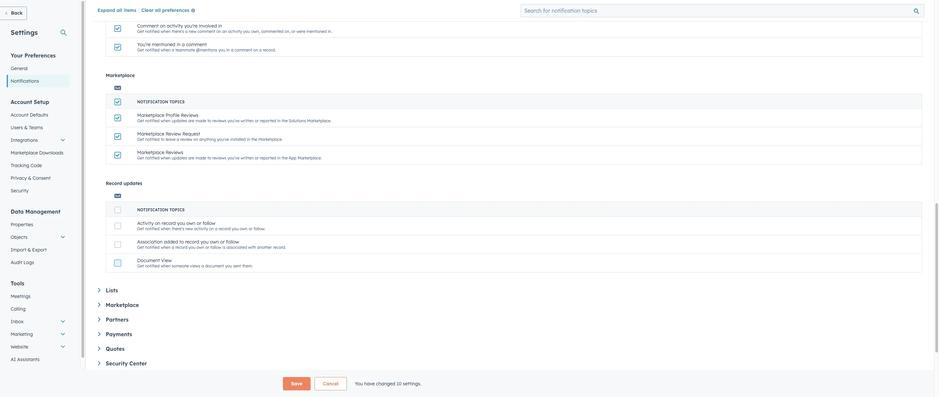 Task type: vqa. For each thing, say whether or not it's contained in the screenshot.
Notification associated with Activity
yes



Task type: describe. For each thing, give the bounding box(es) containing it.
caret image for payments
[[98, 332, 100, 337]]

clear all preferences
[[141, 7, 190, 13]]

you're
[[184, 23, 198, 29]]

marketing button
[[7, 328, 70, 341]]

import & export
[[11, 247, 47, 253]]

topics for activity
[[169, 10, 185, 15]]

commented
[[261, 29, 284, 34]]

record
[[106, 181, 122, 187]]

review
[[166, 131, 181, 137]]

notification for activity
[[137, 208, 168, 213]]

calling link
[[7, 303, 70, 316]]

ai
[[11, 357, 16, 363]]

in inside marketplace reviews get notified when updates are made to reviews you've written or reported in the app marketplace.
[[277, 156, 281, 161]]

chatspot
[[11, 370, 31, 376]]

leave
[[166, 137, 176, 142]]

& for export
[[28, 247, 31, 253]]

all for clear
[[155, 7, 161, 13]]

Search for notification topics search field
[[521, 4, 925, 17]]

a left teammate
[[172, 48, 174, 53]]

view
[[161, 258, 172, 264]]

10
[[397, 381, 402, 387]]

save button
[[283, 378, 311, 391]]

to inside marketplace profile reviews get notified when updates are made to reviews you've written or reported in the solutions marketplace.
[[207, 118, 211, 123]]

marketplace for reviews
[[137, 150, 164, 156]]

when inside association added to record you own or follow get notified when a record you own or follow is associated with another record.
[[161, 245, 171, 250]]

properties link
[[7, 219, 70, 231]]

settings.
[[403, 381, 421, 387]]

when inside activity on record you own or follow get notified when there's new activity on a record you own or follow.
[[161, 227, 171, 232]]

& for consent
[[28, 175, 31, 181]]

a down "own,"
[[259, 48, 262, 53]]

anything
[[199, 137, 216, 142]]

your preferences
[[11, 52, 56, 59]]

comment on activity you're involved in get notified when there's a new comment on an activity you own, commented on, or were mentioned in.
[[137, 23, 332, 34]]

downloads
[[39, 150, 63, 156]]

security link
[[7, 185, 70, 197]]

notified inside association added to record you own or follow get notified when a record you own or follow is associated with another record.
[[145, 245, 160, 250]]

on up association added to record you own or follow get notified when a record you own or follow is associated with another record.
[[209, 227, 214, 232]]

own right there's
[[186, 221, 195, 227]]

installed
[[230, 137, 246, 142]]

the inside marketplace profile reviews get notified when updates are made to reviews you've written or reported in the solutions marketplace.
[[282, 118, 288, 123]]

2 horizontal spatial activity
[[228, 29, 242, 34]]

assistants
[[17, 357, 40, 363]]

a down there's
[[182, 42, 185, 48]]

ai assistants
[[11, 357, 40, 363]]

written inside marketplace reviews get notified when updates are made to reviews you've written or reported in the app marketplace.
[[241, 156, 254, 161]]

center
[[129, 361, 147, 367]]

tracking
[[11, 163, 29, 169]]

solutions
[[289, 118, 306, 123]]

partners
[[106, 317, 129, 323]]

caret image for quotes
[[98, 347, 100, 351]]

privacy
[[11, 175, 27, 181]]

mentioned inside you're mentioned in a comment get notified when a teammate @mentions you in a comment on a record.
[[152, 42, 175, 48]]

when inside marketplace reviews get notified when updates are made to reviews you've written or reported in the app marketplace.
[[161, 156, 171, 161]]

record down activity on record you own or follow get notified when there's new activity on a record you own or follow.
[[185, 239, 199, 245]]

a inside association added to record you own or follow get notified when a record you own or follow is associated with another record.
[[172, 245, 174, 250]]

were
[[297, 29, 306, 34]]

updates inside marketplace reviews get notified when updates are made to reviews you've written or reported in the app marketplace.
[[172, 156, 187, 161]]

on right comment
[[160, 23, 166, 29]]

involved
[[199, 23, 217, 29]]

them.
[[242, 264, 253, 269]]

record up added
[[162, 221, 176, 227]]

caret image for lists
[[98, 288, 100, 293]]

data management
[[11, 209, 60, 215]]

account setup element
[[7, 98, 70, 197]]

notified inside activity on record you own or follow get notified when there's new activity on a record you own or follow.
[[145, 227, 160, 232]]

marketplace button
[[98, 302, 922, 309]]

you up associated
[[232, 227, 239, 232]]

management
[[25, 209, 60, 215]]

on inside marketplace review request get notified to leave a review on anything you've installed in the marketplace.
[[193, 137, 198, 142]]

clear all preferences button
[[141, 7, 198, 15]]

cancel button
[[315, 378, 347, 391]]

are inside marketplace reviews get notified when updates are made to reviews you've written or reported in the app marketplace.
[[188, 156, 194, 161]]

2 vertical spatial updates
[[124, 181, 142, 187]]

caret image for security center
[[98, 362, 100, 366]]

you
[[355, 381, 363, 387]]

reported inside marketplace reviews get notified when updates are made to reviews you've written or reported in the app marketplace.
[[260, 156, 276, 161]]

you up document view get notified when someone views a document you sent them.
[[189, 245, 195, 250]]

caret image for partners
[[98, 318, 100, 322]]

defaults
[[30, 112, 48, 118]]

reviews inside marketplace reviews get notified when updates are made to reviews you've written or reported in the app marketplace.
[[166, 150, 183, 156]]

@mentions
[[196, 48, 217, 53]]

document
[[137, 258, 160, 264]]

consent
[[33, 175, 51, 181]]

you inside document view get notified when someone views a document you sent them.
[[225, 264, 232, 269]]

export
[[32, 247, 47, 253]]

follow left the is
[[210, 245, 221, 250]]

marketplace downloads link
[[7, 147, 70, 159]]

marketplace for review
[[137, 131, 164, 137]]

added
[[164, 239, 178, 245]]

activity inside activity on record you own or follow get notified when there's new activity on a record you own or follow.
[[194, 227, 208, 232]]

a inside document view get notified when someone views a document you sent them.
[[202, 264, 204, 269]]

get inside comment on activity you're involved in get notified when there's a new comment on an activity you own, commented on, or were mentioned in.
[[137, 29, 144, 34]]

the inside marketplace review request get notified to leave a review on anything you've installed in the marketplace.
[[251, 137, 257, 142]]

preferences
[[162, 7, 190, 13]]

all for expand
[[117, 7, 122, 13]]

meetings link
[[7, 290, 70, 303]]

integrations
[[11, 137, 38, 143]]

mentioned inside comment on activity you're involved in get notified when there's a new comment on an activity you own, commented on, or were mentioned in.
[[307, 29, 327, 34]]

someone
[[172, 264, 189, 269]]

record updates
[[106, 181, 142, 187]]

own left the is
[[210, 239, 219, 245]]

meetings
[[11, 294, 31, 300]]

made inside marketplace reviews get notified when updates are made to reviews you've written or reported in the app marketplace.
[[196, 156, 206, 161]]

review
[[180, 137, 192, 142]]

is
[[223, 245, 226, 250]]

views
[[190, 264, 200, 269]]

a inside activity on record you own or follow get notified when there's new activity on a record you own or follow.
[[215, 227, 218, 232]]

there's
[[172, 227, 184, 232]]

objects button
[[7, 231, 70, 244]]

a inside marketplace review request get notified to leave a review on anything you've installed in the marketplace.
[[177, 137, 179, 142]]

teams
[[29, 125, 43, 131]]

get inside document view get notified when someone views a document you sent them.
[[137, 264, 144, 269]]

to inside association added to record you own or follow get notified when a record you own or follow is associated with another record.
[[179, 239, 184, 245]]

tracking code link
[[7, 159, 70, 172]]

to inside marketplace reviews get notified when updates are made to reviews you've written or reported in the app marketplace.
[[207, 156, 211, 161]]

follow inside activity on record you own or follow get notified when there's new activity on a record you own or follow.
[[203, 221, 216, 227]]

document view get notified when someone views a document you sent them.
[[137, 258, 253, 269]]

save
[[291, 381, 302, 387]]

payments
[[106, 331, 132, 338]]

back link
[[0, 7, 27, 20]]

notification topics for comment
[[137, 10, 185, 15]]

get inside association added to record you own or follow get notified when a record you own or follow is associated with another record.
[[137, 245, 144, 250]]

clear
[[141, 7, 154, 13]]

you inside comment on activity you're involved in get notified when there's a new comment on an activity you own, commented on, or were mentioned in.
[[243, 29, 250, 34]]

inbox button
[[7, 316, 70, 328]]

lists button
[[98, 287, 922, 294]]

record up someone
[[175, 245, 187, 250]]

cancel
[[323, 381, 339, 387]]

when inside comment on activity you're involved in get notified when there's a new comment on an activity you own, commented on, or were mentioned in.
[[161, 29, 171, 34]]

get inside activity on record you own or follow get notified when there's new activity on a record you own or follow.
[[137, 227, 144, 232]]

security center button
[[98, 361, 922, 367]]

general
[[11, 66, 28, 72]]

on,
[[285, 29, 291, 34]]

marketplace. inside marketplace reviews get notified when updates are made to reviews you've written or reported in the app marketplace.
[[298, 156, 322, 161]]

notification for comment
[[137, 10, 168, 15]]

get inside marketplace profile reviews get notified when updates are made to reviews you've written or reported in the solutions marketplace.
[[137, 118, 144, 123]]

topics for record
[[169, 208, 185, 213]]

own left follow.
[[240, 227, 248, 232]]

integrations button
[[7, 134, 70, 147]]

settings
[[11, 28, 38, 37]]

properties
[[11, 222, 33, 228]]



Task type: locate. For each thing, give the bounding box(es) containing it.
& right "users"
[[24, 125, 28, 131]]

0 vertical spatial are
[[188, 118, 194, 123]]

users
[[11, 125, 23, 131]]

you right @mentions
[[218, 48, 225, 53]]

caret image left partners
[[98, 318, 100, 322]]

topics up there's
[[169, 208, 185, 213]]

get up document
[[137, 245, 144, 250]]

1 vertical spatial notification
[[137, 99, 168, 104]]

record. inside you're mentioned in a comment get notified when a teammate @mentions you in a comment on a record.
[[263, 48, 276, 53]]

security down privacy
[[11, 188, 28, 194]]

caret image inside security center dropdown button
[[98, 362, 100, 366]]

reviews inside marketplace reviews get notified when updates are made to reviews you've written or reported in the app marketplace.
[[212, 156, 226, 161]]

0 vertical spatial record.
[[263, 48, 276, 53]]

all right clear
[[155, 7, 161, 13]]

2 written from the top
[[241, 156, 254, 161]]

notification for marketplace
[[137, 99, 168, 104]]

4 get from the top
[[137, 137, 144, 142]]

all inside button
[[155, 7, 161, 13]]

comment down "own,"
[[235, 48, 252, 53]]

2 reported from the top
[[260, 156, 276, 161]]

0 vertical spatial updates
[[172, 118, 187, 123]]

updates inside marketplace profile reviews get notified when updates are made to reviews you've written or reported in the solutions marketplace.
[[172, 118, 187, 123]]

comment down you're
[[186, 42, 207, 48]]

record up the is
[[219, 227, 231, 232]]

or inside marketplace profile reviews get notified when updates are made to reviews you've written or reported in the solutions marketplace.
[[255, 118, 259, 123]]

or
[[292, 29, 296, 34], [255, 118, 259, 123], [255, 156, 259, 161], [197, 221, 201, 227], [249, 227, 253, 232], [220, 239, 225, 245], [205, 245, 209, 250]]

3 get from the top
[[137, 118, 144, 123]]

marketplace. inside marketplace profile reviews get notified when updates are made to reviews you've written or reported in the solutions marketplace.
[[307, 118, 331, 123]]

in
[[218, 23, 222, 29], [177, 42, 181, 48], [226, 48, 230, 53], [277, 118, 281, 123], [247, 137, 250, 142], [277, 156, 281, 161]]

written up 'installed'
[[241, 118, 254, 123]]

written inside marketplace profile reviews get notified when updates are made to reviews you've written or reported in the solutions marketplace.
[[241, 118, 254, 123]]

marketplace for profile
[[137, 112, 164, 118]]

0 vertical spatial caret image
[[98, 303, 100, 307]]

security down quotes
[[106, 361, 128, 367]]

follow.
[[254, 227, 265, 232]]

ai assistants link
[[7, 354, 70, 366]]

1 vertical spatial the
[[251, 137, 257, 142]]

0 vertical spatial marketplace.
[[307, 118, 331, 123]]

profile
[[166, 112, 180, 118]]

new for you're
[[189, 29, 196, 34]]

comment inside comment on activity you're involved in get notified when there's a new comment on an activity you own, commented on, or were mentioned in.
[[198, 29, 215, 34]]

0 vertical spatial reviews
[[212, 118, 226, 123]]

8 notified from the top
[[145, 264, 160, 269]]

marketplace profile reviews get notified when updates are made to reviews you've written or reported in the solutions marketplace.
[[137, 112, 331, 123]]

account defaults link
[[7, 109, 70, 121]]

&
[[24, 125, 28, 131], [28, 175, 31, 181], [28, 247, 31, 253]]

comment up you're mentioned in a comment get notified when a teammate @mentions you in a comment on a record.
[[198, 29, 215, 34]]

caret image
[[98, 288, 100, 293], [98, 318, 100, 322], [98, 332, 100, 337]]

preferences
[[25, 52, 56, 59]]

0 vertical spatial written
[[241, 118, 254, 123]]

setup
[[34, 99, 49, 105]]

0 vertical spatial security
[[11, 188, 28, 194]]

2 reviews from the top
[[212, 156, 226, 161]]

when up review
[[161, 118, 171, 123]]

2 vertical spatial topics
[[169, 208, 185, 213]]

1 vertical spatial made
[[196, 156, 206, 161]]

the left app
[[282, 156, 288, 161]]

logs
[[24, 260, 34, 266]]

on right review
[[193, 137, 198, 142]]

own up document view get notified when someone views a document you sent them.
[[197, 245, 204, 250]]

back
[[11, 10, 23, 16]]

1 horizontal spatial mentioned
[[307, 29, 327, 34]]

notified inside comment on activity you're involved in get notified when there's a new comment on an activity you own, commented on, or were mentioned in.
[[145, 29, 160, 34]]

marketplace. right app
[[298, 156, 322, 161]]

app
[[289, 156, 297, 161]]

caret image inside partners 'dropdown button'
[[98, 318, 100, 322]]

6 notified from the top
[[145, 227, 160, 232]]

1 horizontal spatial all
[[155, 7, 161, 13]]

2 notified from the top
[[145, 48, 160, 53]]

get
[[137, 29, 144, 34], [137, 48, 144, 53], [137, 118, 144, 123], [137, 137, 144, 142], [137, 156, 144, 161], [137, 227, 144, 232], [137, 245, 144, 250], [137, 264, 144, 269]]

2 vertical spatial notification
[[137, 208, 168, 213]]

3 caret image from the top
[[98, 332, 100, 337]]

when up view on the left bottom of the page
[[161, 245, 171, 250]]

changed
[[376, 381, 395, 387]]

get down association
[[137, 264, 144, 269]]

7 notified from the top
[[145, 245, 160, 250]]

0 vertical spatial the
[[282, 118, 288, 123]]

4 notified from the top
[[145, 137, 160, 142]]

you're mentioned in a comment get notified when a teammate @mentions you in a comment on a record.
[[137, 42, 276, 53]]

0 vertical spatial new
[[189, 29, 196, 34]]

security for security center
[[106, 361, 128, 367]]

0 vertical spatial topics
[[169, 10, 185, 15]]

are up the request
[[188, 118, 194, 123]]

you've down 'installed'
[[228, 156, 240, 161]]

reported left app
[[260, 156, 276, 161]]

7 when from the top
[[161, 264, 171, 269]]

have
[[364, 381, 375, 387]]

1 horizontal spatial security
[[106, 361, 128, 367]]

0 horizontal spatial mentioned
[[152, 42, 175, 48]]

reported inside marketplace profile reviews get notified when updates are made to reviews you've written or reported in the solutions marketplace.
[[260, 118, 276, 123]]

notification topics up comment
[[137, 10, 185, 15]]

on left an
[[216, 29, 221, 34]]

in inside comment on activity you're involved in get notified when there's a new comment on an activity you own, commented on, or were mentioned in.
[[218, 23, 222, 29]]

in down there's
[[177, 42, 181, 48]]

in left an
[[218, 23, 222, 29]]

updates down review
[[172, 156, 187, 161]]

marketplace. right solutions
[[307, 118, 331, 123]]

to inside marketplace review request get notified to leave a review on anything you've installed in the marketplace.
[[161, 137, 165, 142]]

get inside you're mentioned in a comment get notified when a teammate @mentions you in a comment on a record.
[[137, 48, 144, 53]]

tools
[[11, 280, 24, 287]]

security for security
[[11, 188, 28, 194]]

2 vertical spatial marketplace.
[[298, 156, 322, 161]]

reviews inside marketplace profile reviews get notified when updates are made to reviews you've written or reported in the solutions marketplace.
[[212, 118, 226, 123]]

caret image left 'lists'
[[98, 288, 100, 293]]

marketplace inside "account setup" element
[[11, 150, 38, 156]]

reviews down anything
[[212, 156, 226, 161]]

reviews
[[181, 112, 199, 118], [166, 150, 183, 156]]

1 vertical spatial security
[[106, 361, 128, 367]]

marketplace inside marketplace review request get notified to leave a review on anything you've installed in the marketplace.
[[137, 131, 164, 137]]

caret image inside quotes dropdown button
[[98, 347, 100, 351]]

there's
[[172, 29, 184, 34]]

1 are from the top
[[188, 118, 194, 123]]

0 vertical spatial notification
[[137, 10, 168, 15]]

reviews down leave
[[166, 150, 183, 156]]

marketplace. inside marketplace review request get notified to leave a review on anything you've installed in the marketplace.
[[259, 137, 283, 142]]

in left app
[[277, 156, 281, 161]]

3 notification topics from the top
[[137, 208, 185, 213]]

1 vertical spatial caret image
[[98, 347, 100, 351]]

6 when from the top
[[161, 245, 171, 250]]

1 notification from the top
[[137, 10, 168, 15]]

caret image
[[98, 303, 100, 307], [98, 347, 100, 351], [98, 362, 100, 366]]

when left there's
[[161, 29, 171, 34]]

2 vertical spatial caret image
[[98, 362, 100, 366]]

notified inside you're mentioned in a comment get notified when a teammate @mentions you in a comment on a record.
[[145, 48, 160, 53]]

the right 'installed'
[[251, 137, 257, 142]]

record. down commented
[[263, 48, 276, 53]]

tracking code
[[11, 163, 42, 169]]

follow up association added to record you own or follow get notified when a record you own or follow is associated with another record.
[[203, 221, 216, 227]]

website
[[11, 344, 28, 350]]

0 vertical spatial account
[[11, 99, 32, 105]]

partners button
[[98, 317, 922, 323]]

made down anything
[[196, 156, 206, 161]]

a right there's
[[185, 29, 188, 34]]

record
[[162, 221, 176, 227], [219, 227, 231, 232], [185, 239, 199, 245], [175, 245, 187, 250]]

0 vertical spatial notification topics
[[137, 10, 185, 15]]

1 get from the top
[[137, 29, 144, 34]]

association
[[137, 239, 163, 245]]

1 vertical spatial you've
[[217, 137, 229, 142]]

3 notified from the top
[[145, 118, 160, 123]]

marketplace inside marketplace reviews get notified when updates are made to reviews you've written or reported in the app marketplace.
[[137, 150, 164, 156]]

notification up comment
[[137, 10, 168, 15]]

a up association added to record you own or follow get notified when a record you own or follow is associated with another record.
[[215, 227, 218, 232]]

1 vertical spatial record.
[[273, 245, 286, 250]]

data management element
[[7, 208, 70, 269]]

activity
[[137, 221, 154, 227]]

0 horizontal spatial all
[[117, 7, 122, 13]]

marketplace. right 'installed'
[[259, 137, 283, 142]]

notification
[[137, 10, 168, 15], [137, 99, 168, 104], [137, 208, 168, 213]]

get down comment
[[137, 48, 144, 53]]

are down review
[[188, 156, 194, 161]]

1 notification topics from the top
[[137, 10, 185, 15]]

caret image left payments
[[98, 332, 100, 337]]

privacy & consent link
[[7, 172, 70, 185]]

written down 'installed'
[[241, 156, 254, 161]]

account up account defaults
[[11, 99, 32, 105]]

reported
[[260, 118, 276, 123], [260, 156, 276, 161]]

marketplace downloads
[[11, 150, 63, 156]]

0 vertical spatial you've
[[228, 118, 240, 123]]

4 when from the top
[[161, 156, 171, 161]]

you're
[[137, 42, 151, 48]]

in right 'installed'
[[247, 137, 250, 142]]

account setup
[[11, 99, 49, 105]]

objects
[[11, 235, 27, 241]]

1 written from the top
[[241, 118, 254, 123]]

get left profile
[[137, 118, 144, 123]]

1 vertical spatial account
[[11, 112, 29, 118]]

5 when from the top
[[161, 227, 171, 232]]

caret image inside lists dropdown button
[[98, 288, 100, 293]]

request
[[182, 131, 200, 137]]

expand all items
[[97, 7, 136, 13]]

1 all from the left
[[117, 7, 122, 13]]

you've for marketplace profile reviews
[[228, 118, 240, 123]]

2 vertical spatial you've
[[228, 156, 240, 161]]

associated
[[227, 245, 247, 250]]

0 horizontal spatial activity
[[167, 23, 183, 29]]

to up marketplace review request get notified to leave a review on anything you've installed in the marketplace.
[[207, 118, 211, 123]]

2 vertical spatial &
[[28, 247, 31, 253]]

new right there's
[[185, 227, 193, 232]]

1 horizontal spatial activity
[[194, 227, 208, 232]]

account defaults
[[11, 112, 48, 118]]

notified inside marketplace review request get notified to leave a review on anything you've installed in the marketplace.
[[145, 137, 160, 142]]

2 when from the top
[[161, 48, 171, 53]]

new for you
[[185, 227, 193, 232]]

follow right the is
[[226, 239, 239, 245]]

you've up 'installed'
[[228, 118, 240, 123]]

2 vertical spatial the
[[282, 156, 288, 161]]

to down anything
[[207, 156, 211, 161]]

made up the request
[[196, 118, 206, 123]]

reviews inside marketplace profile reviews get notified when updates are made to reviews you've written or reported in the solutions marketplace.
[[181, 112, 199, 118]]

mentioned left in.
[[307, 29, 327, 34]]

1 vertical spatial caret image
[[98, 318, 100, 322]]

in left solutions
[[277, 118, 281, 123]]

when left teammate
[[161, 48, 171, 53]]

a
[[185, 29, 188, 34], [182, 42, 185, 48], [172, 48, 174, 53], [231, 48, 233, 53], [259, 48, 262, 53], [177, 137, 179, 142], [215, 227, 218, 232], [172, 245, 174, 250], [202, 264, 204, 269]]

a right views
[[202, 264, 204, 269]]

2 notification from the top
[[137, 99, 168, 104]]

get up record updates
[[137, 156, 144, 161]]

notified inside marketplace profile reviews get notified when updates are made to reviews you've written or reported in the solutions marketplace.
[[145, 118, 160, 123]]

2 vertical spatial caret image
[[98, 332, 100, 337]]

topics up there's
[[169, 10, 185, 15]]

users & teams link
[[7, 121, 70, 134]]

audit logs link
[[7, 256, 70, 269]]

account for account defaults
[[11, 112, 29, 118]]

1 when from the top
[[161, 29, 171, 34]]

activity down "preferences"
[[167, 23, 183, 29]]

activity
[[167, 23, 183, 29], [228, 29, 242, 34], [194, 227, 208, 232]]

on right activity
[[155, 221, 160, 227]]

1 account from the top
[[11, 99, 32, 105]]

new inside comment on activity you're involved in get notified when there's a new comment on an activity you own, commented on, or were mentioned in.
[[189, 29, 196, 34]]

notification topics for activity
[[137, 208, 185, 213]]

2 account from the top
[[11, 112, 29, 118]]

security inside "account setup" element
[[11, 188, 28, 194]]

0 vertical spatial &
[[24, 125, 28, 131]]

1 caret image from the top
[[98, 303, 100, 307]]

mentioned down there's
[[152, 42, 175, 48]]

caret image for marketplace
[[98, 303, 100, 307]]

1 vertical spatial notification topics
[[137, 99, 185, 104]]

account up "users"
[[11, 112, 29, 118]]

new right there's
[[189, 29, 196, 34]]

when inside you're mentioned in a comment get notified when a teammate @mentions you in a comment on a record.
[[161, 48, 171, 53]]

1 vertical spatial are
[[188, 156, 194, 161]]

you've left 'installed'
[[217, 137, 229, 142]]

activity up association added to record you own or follow get notified when a record you own or follow is associated with another record.
[[194, 227, 208, 232]]

import & export link
[[7, 244, 70, 256]]

3 notification from the top
[[137, 208, 168, 213]]

caret image inside payments dropdown button
[[98, 332, 100, 337]]

2 caret image from the top
[[98, 347, 100, 351]]

items
[[124, 7, 136, 13]]

your
[[11, 52, 23, 59]]

1 topics from the top
[[169, 10, 185, 15]]

you've inside marketplace reviews get notified when updates are made to reviews you've written or reported in the app marketplace.
[[228, 156, 240, 161]]

reviews right profile
[[181, 112, 199, 118]]

0 vertical spatial mentioned
[[307, 29, 327, 34]]

or inside marketplace reviews get notified when updates are made to reviews you've written or reported in the app marketplace.
[[255, 156, 259, 161]]

8 get from the top
[[137, 264, 144, 269]]

the inside marketplace reviews get notified when updates are made to reviews you've written or reported in the app marketplace.
[[282, 156, 288, 161]]

& for teams
[[24, 125, 28, 131]]

you inside you're mentioned in a comment get notified when a teammate @mentions you in a comment on a record.
[[218, 48, 225, 53]]

when inside marketplace profile reviews get notified when updates are made to reviews you've written or reported in the solutions marketplace.
[[161, 118, 171, 123]]

notification topics for marketplace
[[137, 99, 185, 104]]

1 reviews from the top
[[212, 118, 226, 123]]

2 topics from the top
[[169, 99, 185, 104]]

a down comment on activity you're involved in get notified when there's a new comment on an activity you own, commented on, or were mentioned in.
[[231, 48, 233, 53]]

1 vertical spatial written
[[241, 156, 254, 161]]

get left leave
[[137, 137, 144, 142]]

6 get from the top
[[137, 227, 144, 232]]

are inside marketplace profile reviews get notified when updates are made to reviews you've written or reported in the solutions marketplace.
[[188, 118, 194, 123]]

in inside marketplace review request get notified to leave a review on anything you've installed in the marketplace.
[[247, 137, 250, 142]]

in down an
[[226, 48, 230, 53]]

get inside marketplace review request get notified to leave a review on anything you've installed in the marketplace.
[[137, 137, 144, 142]]

1 vertical spatial topics
[[169, 99, 185, 104]]

you left sent
[[225, 264, 232, 269]]

inbox
[[11, 319, 24, 325]]

notified inside document view get notified when someone views a document you sent them.
[[145, 264, 160, 269]]

expand all items button
[[97, 7, 136, 13]]

& inside data management element
[[28, 247, 31, 253]]

2 get from the top
[[137, 48, 144, 53]]

updates right the 'record'
[[124, 181, 142, 187]]

all left items
[[117, 7, 122, 13]]

2 notification topics from the top
[[137, 99, 185, 104]]

marketplace.
[[307, 118, 331, 123], [259, 137, 283, 142], [298, 156, 322, 161]]

you down activity on record you own or follow get notified when there's new activity on a record you own or follow.
[[201, 239, 209, 245]]

get up association
[[137, 227, 144, 232]]

get inside marketplace reviews get notified when updates are made to reviews you've written or reported in the app marketplace.
[[137, 156, 144, 161]]

1 vertical spatial new
[[185, 227, 193, 232]]

website button
[[7, 341, 70, 354]]

made inside marketplace profile reviews get notified when updates are made to reviews you've written or reported in the solutions marketplace.
[[196, 118, 206, 123]]

0 vertical spatial reported
[[260, 118, 276, 123]]

record. inside association added to record you own or follow get notified when a record you own or follow is associated with another record.
[[273, 245, 286, 250]]

another
[[257, 245, 272, 250]]

2 vertical spatial notification topics
[[137, 208, 185, 213]]

3 caret image from the top
[[98, 362, 100, 366]]

code
[[31, 163, 42, 169]]

you've inside marketplace profile reviews get notified when updates are made to reviews you've written or reported in the solutions marketplace.
[[228, 118, 240, 123]]

1 caret image from the top
[[98, 288, 100, 293]]

on down "own,"
[[253, 48, 258, 53]]

2 caret image from the top
[[98, 318, 100, 322]]

comment
[[137, 23, 159, 29]]

marketplace inside marketplace profile reviews get notified when updates are made to reviews you've written or reported in the solutions marketplace.
[[137, 112, 164, 118]]

new inside activity on record you own or follow get notified when there's new activity on a record you own or follow.
[[185, 227, 193, 232]]

in.
[[328, 29, 332, 34]]

topics for reviews
[[169, 99, 185, 104]]

notification up profile
[[137, 99, 168, 104]]

1 vertical spatial reviews
[[212, 156, 226, 161]]

2 all from the left
[[155, 7, 161, 13]]

& right privacy
[[28, 175, 31, 181]]

reviews up marketplace review request get notified to leave a review on anything you've installed in the marketplace.
[[212, 118, 226, 123]]

1 vertical spatial updates
[[172, 156, 187, 161]]

account for account setup
[[11, 99, 32, 105]]

on inside you're mentioned in a comment get notified when a teammate @mentions you in a comment on a record.
[[253, 48, 258, 53]]

1 reported from the top
[[260, 118, 276, 123]]

1 vertical spatial &
[[28, 175, 31, 181]]

& left export
[[28, 247, 31, 253]]

5 notified from the top
[[145, 156, 160, 161]]

3 topics from the top
[[169, 208, 185, 213]]

the
[[282, 118, 288, 123], [251, 137, 257, 142], [282, 156, 288, 161]]

account
[[11, 99, 32, 105], [11, 112, 29, 118]]

you have changed 10 settings.
[[355, 381, 421, 387]]

comment
[[198, 29, 215, 34], [186, 42, 207, 48], [235, 48, 252, 53]]

a inside comment on activity you're involved in get notified when there's a new comment on an activity you own, commented on, or were mentioned in.
[[185, 29, 188, 34]]

0 horizontal spatial security
[[11, 188, 28, 194]]

1 vertical spatial reviews
[[166, 150, 183, 156]]

association added to record you own or follow get notified when a record you own or follow is associated with another record.
[[137, 239, 286, 250]]

you've for marketplace review request
[[217, 137, 229, 142]]

0 vertical spatial made
[[196, 118, 206, 123]]

updates up review
[[172, 118, 187, 123]]

when left someone
[[161, 264, 171, 269]]

1 notified from the top
[[145, 29, 160, 34]]

notified inside marketplace reviews get notified when updates are made to reviews you've written or reported in the app marketplace.
[[145, 156, 160, 161]]

tools element
[[7, 280, 70, 379]]

data
[[11, 209, 24, 215]]

notifications link
[[7, 75, 70, 87]]

1 vertical spatial marketplace.
[[259, 137, 283, 142]]

1 vertical spatial mentioned
[[152, 42, 175, 48]]

or inside comment on activity you're involved in get notified when there's a new comment on an activity you own, commented on, or were mentioned in.
[[292, 29, 296, 34]]

activity on record you own or follow get notified when there's new activity on a record you own or follow.
[[137, 221, 265, 232]]

2 made from the top
[[196, 156, 206, 161]]

notification up activity
[[137, 208, 168, 213]]

1 made from the top
[[196, 118, 206, 123]]

users & teams
[[11, 125, 43, 131]]

you up added
[[177, 221, 185, 227]]

caret image inside marketplace dropdown button
[[98, 303, 100, 307]]

follow
[[203, 221, 216, 227], [226, 239, 239, 245], [210, 245, 221, 250]]

with
[[248, 245, 256, 250]]

notification topics up activity
[[137, 208, 185, 213]]

when inside document view get notified when someone views a document you sent them.
[[161, 264, 171, 269]]

2 are from the top
[[188, 156, 194, 161]]

marketplace for downloads
[[11, 150, 38, 156]]

0 vertical spatial reviews
[[181, 112, 199, 118]]

written
[[241, 118, 254, 123], [241, 156, 254, 161]]

5 get from the top
[[137, 156, 144, 161]]

audit
[[11, 260, 22, 266]]

to left leave
[[161, 137, 165, 142]]

record. right another
[[273, 245, 286, 250]]

notified
[[145, 29, 160, 34], [145, 48, 160, 53], [145, 118, 160, 123], [145, 137, 160, 142], [145, 156, 160, 161], [145, 227, 160, 232], [145, 245, 160, 250], [145, 264, 160, 269]]

7 get from the top
[[137, 245, 144, 250]]

in inside marketplace profile reviews get notified when updates are made to reviews you've written or reported in the solutions marketplace.
[[277, 118, 281, 123]]

a right leave
[[177, 137, 179, 142]]

you've inside marketplace review request get notified to leave a review on anything you've installed in the marketplace.
[[217, 137, 229, 142]]

3 when from the top
[[161, 118, 171, 123]]

security
[[11, 188, 28, 194], [106, 361, 128, 367]]

1 vertical spatial reported
[[260, 156, 276, 161]]

you
[[243, 29, 250, 34], [218, 48, 225, 53], [177, 221, 185, 227], [232, 227, 239, 232], [201, 239, 209, 245], [189, 245, 195, 250], [225, 264, 232, 269]]

to right added
[[179, 239, 184, 245]]

0 vertical spatial caret image
[[98, 288, 100, 293]]

import
[[11, 247, 26, 253]]

your preferences element
[[7, 52, 70, 87]]



